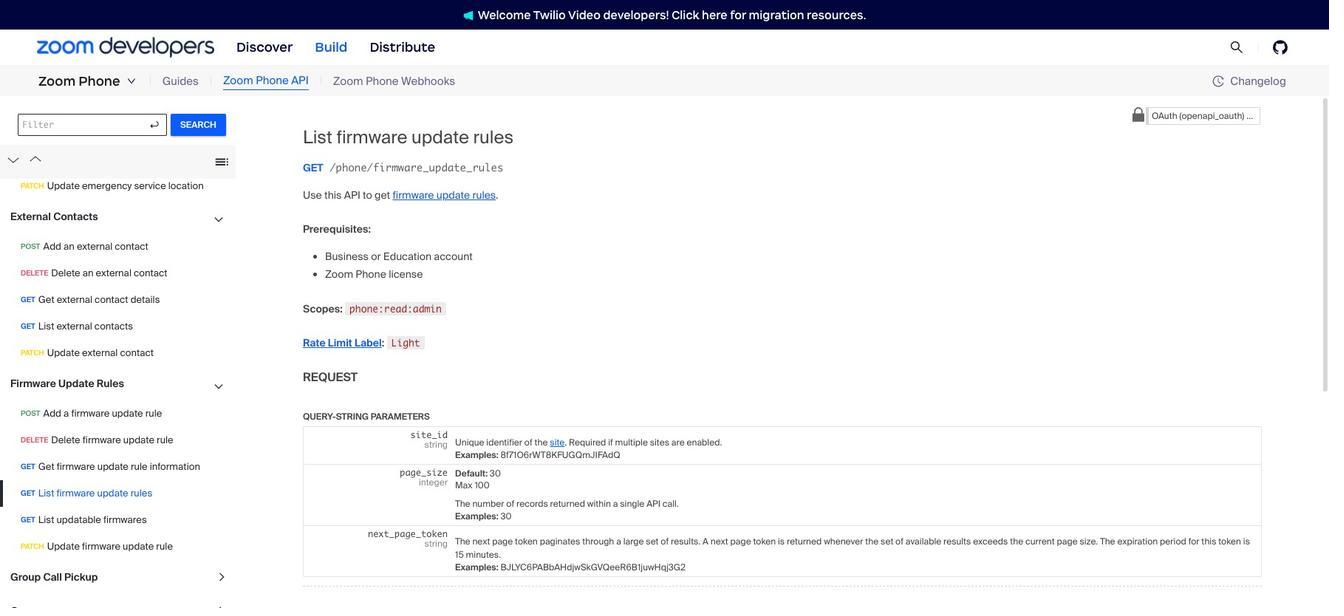 Task type: vqa. For each thing, say whether or not it's contained in the screenshot.
No
no



Task type: describe. For each thing, give the bounding box(es) containing it.
query-
[[303, 411, 336, 422]]

search image
[[1230, 41, 1244, 54]]

search image
[[1230, 41, 1244, 54]]

changelog
[[1231, 74, 1287, 88]]

zoom for zoom phone webhooks
[[333, 74, 363, 88]]

phone for zoom phone api
[[256, 73, 289, 88]]

phone for zoom phone webhooks
[[366, 74, 399, 88]]

phone for zoom phone
[[79, 73, 120, 89]]

click
[[672, 8, 699, 22]]

here
[[702, 8, 728, 22]]

webhooks
[[401, 74, 455, 88]]

zoom for zoom phone api
[[223, 73, 253, 88]]

zoom phone api
[[223, 73, 309, 88]]

welcome
[[478, 8, 531, 22]]

for
[[730, 8, 746, 22]]

zoom phone
[[38, 73, 120, 89]]

request
[[303, 369, 358, 385]]

twilio
[[533, 8, 566, 22]]

welcome twilio video developers! click here for migration resources. link
[[448, 7, 881, 23]]



Task type: locate. For each thing, give the bounding box(es) containing it.
phone inside zoom phone webhooks link
[[366, 74, 399, 88]]

zoom phone api link
[[223, 73, 309, 90]]

github image
[[1273, 40, 1288, 55], [1273, 40, 1288, 55]]

3 phone from the left
[[366, 74, 399, 88]]

1 phone from the left
[[79, 73, 120, 89]]

zoom phone webhooks link
[[333, 73, 455, 90]]

query-string parameters
[[303, 411, 430, 422]]

3 zoom from the left
[[333, 74, 363, 88]]

zoom inside zoom phone webhooks link
[[333, 74, 363, 88]]

resources.
[[807, 8, 866, 22]]

2 horizontal spatial phone
[[366, 74, 399, 88]]

zoom for zoom phone
[[38, 73, 76, 89]]

guides
[[162, 74, 199, 88]]

guides link
[[162, 73, 199, 90]]

welcome twilio video developers! click here for migration resources.
[[478, 8, 866, 22]]

0 horizontal spatial zoom
[[38, 73, 76, 89]]

string
[[336, 411, 369, 422]]

zoom developer logo image
[[37, 37, 214, 57]]

notification image
[[463, 10, 478, 20], [463, 10, 473, 20]]

changelog link
[[1213, 74, 1287, 88]]

1 horizontal spatial zoom
[[223, 73, 253, 88]]

phone inside zoom phone api link
[[256, 73, 289, 88]]

history image
[[1213, 75, 1225, 87]]

api
[[291, 73, 309, 88]]

zoom phone webhooks
[[333, 74, 455, 88]]

zoom
[[38, 73, 76, 89], [223, 73, 253, 88], [333, 74, 363, 88]]

history image
[[1213, 75, 1231, 87]]

phone left 'api'
[[256, 73, 289, 88]]

2 phone from the left
[[256, 73, 289, 88]]

developers!
[[603, 8, 669, 22]]

zoom inside zoom phone api link
[[223, 73, 253, 88]]

2 horizontal spatial zoom
[[333, 74, 363, 88]]

down image
[[127, 77, 136, 86]]

2 zoom from the left
[[223, 73, 253, 88]]

migration
[[749, 8, 804, 22]]

phone left webhooks
[[366, 74, 399, 88]]

parameters
[[371, 411, 430, 422]]

phone left down icon
[[79, 73, 120, 89]]

1 horizontal spatial phone
[[256, 73, 289, 88]]

phone
[[79, 73, 120, 89], [256, 73, 289, 88], [366, 74, 399, 88]]

0 horizontal spatial phone
[[79, 73, 120, 89]]

1 zoom from the left
[[38, 73, 76, 89]]

video
[[568, 8, 601, 22]]



